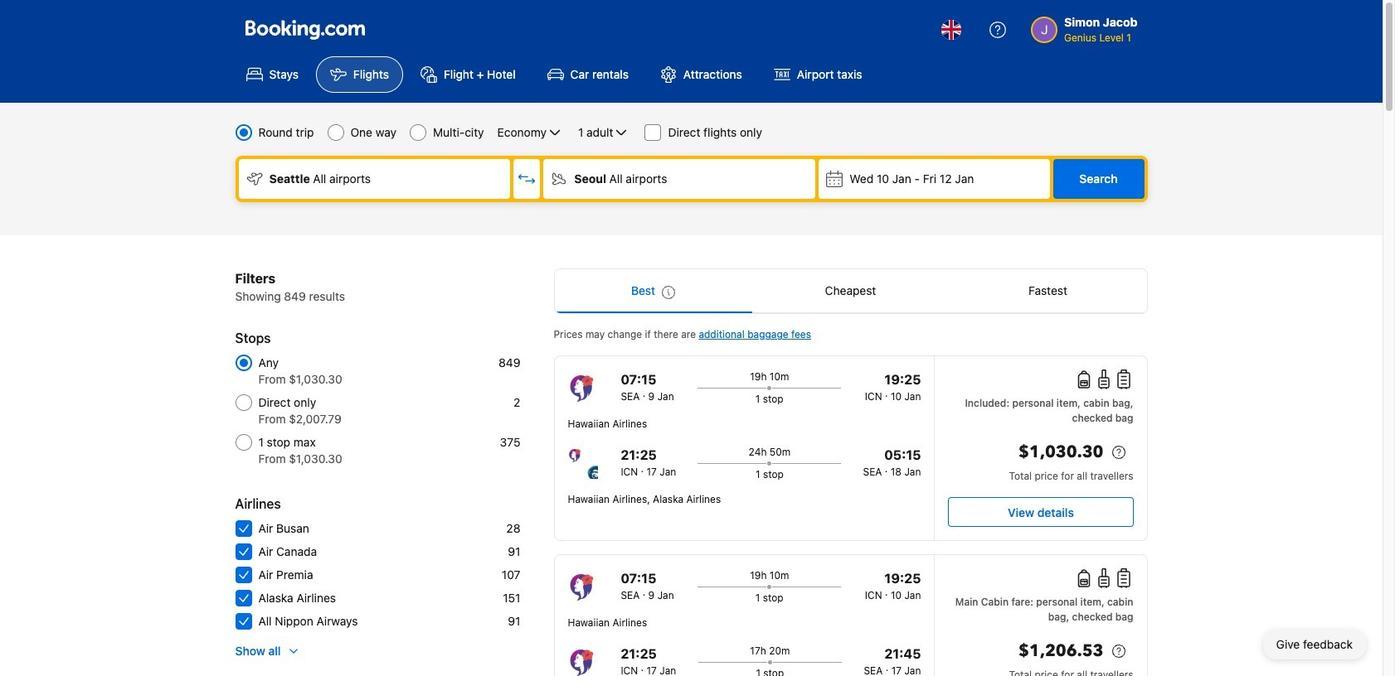 Task type: describe. For each thing, give the bounding box(es) containing it.
$1,030.30 region
[[949, 440, 1134, 470]]

best image
[[662, 286, 675, 299]]



Task type: vqa. For each thing, say whether or not it's contained in the screenshot.
$1,030.30 region
yes



Task type: locate. For each thing, give the bounding box(es) containing it.
best image
[[662, 286, 675, 299]]

$1,206.53 region
[[949, 639, 1134, 669]]

tab list
[[555, 270, 1147, 314]]

booking.com logo image
[[245, 19, 365, 39], [245, 19, 365, 39]]



